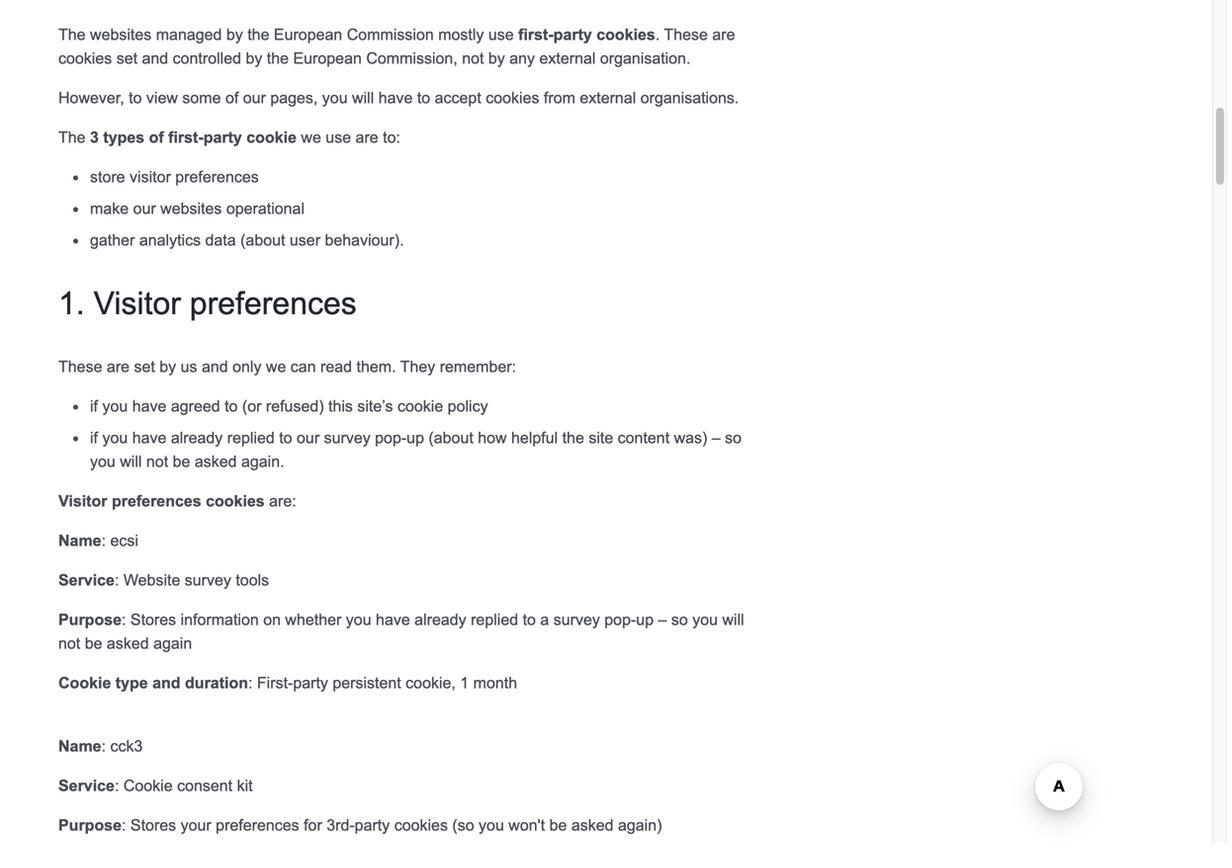 Task type: describe. For each thing, give the bounding box(es) containing it.
service for : cookie
[[58, 777, 115, 795]]

again)
[[618, 817, 662, 835]]

preferences down kit
[[216, 817, 299, 835]]

cookie,
[[406, 674, 456, 692]]

not inside if you have already replied to our survey pop-up (about how helpful the site content was) – so you will not be asked again.
[[146, 453, 168, 471]]

store visitor preferences
[[90, 168, 259, 186]]

: cck3
[[101, 738, 143, 755]]

(about inside if you have already replied to our survey pop-up (about how helpful the site content was) – so you will not be asked again.
[[429, 429, 474, 447]]

to inside : stores information on whether you have already replied to a survey pop-up – so you will not be asked again
[[523, 611, 536, 629]]

external for organisations.
[[580, 89, 636, 107]]

persistent
[[333, 674, 401, 692]]

(or
[[242, 397, 262, 415]]

cookies up organisation.
[[597, 25, 656, 43]]

– inside : stores information on whether you have already replied to a survey pop-up – so you will not be asked again
[[658, 611, 667, 629]]

for
[[304, 817, 322, 835]]

commission
[[347, 25, 434, 43]]

1 horizontal spatial are
[[356, 128, 378, 146]]

to left the accept
[[417, 89, 430, 107]]

they
[[400, 358, 435, 376]]

pages,
[[270, 89, 318, 107]]

pop- inside : stores information on whether you have already replied to a survey pop-up – so you will not be asked again
[[605, 611, 636, 629]]

these inside the . these are cookies set and controlled by the european commission, not by any external organisation.
[[664, 25, 708, 43]]

3rd-
[[327, 817, 355, 835]]

make
[[90, 200, 129, 217]]

website
[[123, 571, 180, 589]]

organisations.
[[641, 89, 739, 107]]

data
[[205, 231, 236, 249]]

some
[[182, 89, 221, 107]]

set inside the . these are cookies set and controlled by the european commission, not by any external organisation.
[[116, 49, 138, 67]]

(so
[[452, 817, 474, 835]]

your
[[181, 817, 211, 835]]

1 vertical spatial our
[[133, 200, 156, 217]]

site's
[[357, 397, 393, 415]]

controlled
[[173, 49, 241, 67]]

agreed
[[171, 397, 220, 415]]

user
[[290, 231, 320, 249]]

view
[[146, 89, 178, 107]]

cookies left the are:
[[206, 492, 265, 510]]

refused)
[[266, 397, 324, 415]]

by left any
[[489, 49, 505, 67]]

service : website survey tools
[[58, 571, 269, 589]]

0 vertical spatial the
[[247, 25, 269, 43]]

store
[[90, 168, 125, 186]]

visitor
[[130, 168, 171, 186]]

can
[[291, 358, 316, 376]]

purpose : stores your preferences for 3rd-party cookies (so you won't be asked again)
[[58, 817, 662, 835]]

mostly
[[438, 25, 484, 43]]

helpful
[[511, 429, 558, 447]]

have up to: at the top
[[379, 89, 413, 107]]

organisation.
[[600, 49, 691, 67]]

managed
[[156, 25, 222, 43]]

again
[[153, 635, 192, 653]]

not inside : stores information on whether you have already replied to a survey pop-up – so you will not be asked again
[[58, 635, 80, 653]]

first-
[[257, 674, 293, 692]]

2 horizontal spatial be
[[550, 817, 567, 835]]

are inside the . these are cookies set and controlled by the european commission, not by any external organisation.
[[712, 25, 735, 43]]

use for mostly
[[488, 25, 514, 43]]

1.
[[58, 286, 85, 321]]

a
[[540, 611, 549, 629]]

duration
[[185, 674, 248, 692]]

however,
[[58, 89, 124, 107]]

make our websites operational
[[90, 200, 305, 217]]

information
[[181, 611, 259, 629]]

use for we
[[326, 128, 351, 146]]

these are set by us and only we can read them. they remember:
[[58, 358, 516, 376]]

only
[[233, 358, 262, 376]]

policy
[[448, 397, 488, 415]]

this
[[328, 397, 353, 415]]

0 horizontal spatial of
[[149, 128, 164, 146]]

survey inside : stores information on whether you have already replied to a survey pop-up – so you will not be asked again
[[554, 611, 600, 629]]

our inside if you have already replied to our survey pop-up (about how helpful the site content was) – so you will not be asked again.
[[297, 429, 320, 447]]

to left (or
[[225, 397, 238, 415]]

2 vertical spatial and
[[152, 674, 181, 692]]

: for name
[[101, 532, 106, 550]]

gather
[[90, 231, 135, 249]]

types
[[103, 128, 145, 146]]

us
[[181, 358, 197, 376]]

1 vertical spatial cookie
[[398, 397, 443, 415]]

will inside if you have already replied to our survey pop-up (about how helpful the site content was) – so you will not be asked again.
[[120, 453, 142, 471]]

survey inside if you have already replied to our survey pop-up (about how helpful the site content was) – so you will not be asked again.
[[324, 429, 371, 447]]

service : cookie consent kit
[[58, 777, 253, 795]]

by left us
[[160, 358, 176, 376]]

cookies inside the . these are cookies set and controlled by the european commission, not by any external organisation.
[[58, 49, 112, 67]]

cookie type and duration : first-party persistent cookie, 1 month
[[58, 674, 517, 692]]

name for : cck3
[[58, 738, 101, 755]]

we for can
[[266, 358, 286, 376]]

behaviour).
[[325, 231, 404, 249]]

up inside : stores information on whether you have already replied to a survey pop-up – so you will not be asked again
[[636, 611, 654, 629]]

stores inside : stores information on whether you have already replied to a survey pop-up – so you will not be asked again
[[130, 611, 176, 629]]

the websites managed by the european commission mostly use first-party cookies
[[58, 25, 656, 43]]

and for us
[[202, 358, 228, 376]]

1 vertical spatial visitor
[[58, 492, 107, 510]]

cookies left the (so
[[394, 817, 448, 835]]

tools
[[236, 571, 269, 589]]

: inside : stores information on whether you have already replied to a survey pop-up – so you will not be asked again
[[122, 611, 126, 629]]

operational
[[226, 200, 305, 217]]

accept
[[435, 89, 481, 107]]

kit
[[237, 777, 253, 795]]

site
[[589, 429, 613, 447]]

analytics
[[139, 231, 201, 249]]

whether
[[285, 611, 342, 629]]

read
[[321, 358, 352, 376]]

: cookie
[[115, 777, 173, 795]]

2 horizontal spatial asked
[[572, 817, 614, 835]]

the inside if you have already replied to our survey pop-up (about how helpful the site content was) – so you will not be asked again.
[[562, 429, 584, 447]]

party down some
[[203, 128, 242, 146]]

1. visitor preferences
[[58, 286, 357, 321]]

to:
[[383, 128, 400, 146]]

them.
[[357, 358, 396, 376]]



Task type: locate. For each thing, give the bounding box(es) containing it.
if you have agreed to (or refused) this site's cookie policy
[[90, 397, 488, 415]]

purpose
[[58, 611, 122, 629], [58, 817, 122, 835]]

and inside the . these are cookies set and controlled by the european commission, not by any external organisation.
[[142, 49, 168, 67]]

1 horizontal spatial use
[[488, 25, 514, 43]]

1 vertical spatial these
[[58, 358, 102, 376]]

purpose up 'cookie'
[[58, 611, 122, 629]]

1 vertical spatial replied
[[471, 611, 518, 629]]

name down 'cookie'
[[58, 738, 101, 755]]

again.
[[241, 453, 284, 471]]

purpose for purpose
[[58, 611, 122, 629]]

survey right a
[[554, 611, 600, 629]]

0 vertical spatial purpose
[[58, 611, 122, 629]]

the left site
[[562, 429, 584, 447]]

0 vertical spatial external
[[540, 49, 596, 67]]

0 vertical spatial survey
[[324, 429, 371, 447]]

cookie down the 'they'
[[398, 397, 443, 415]]

0 vertical spatial are
[[712, 25, 735, 43]]

1 vertical spatial pop-
[[605, 611, 636, 629]]

are right "."
[[712, 25, 735, 43]]

1 vertical spatial name
[[58, 738, 101, 755]]

1 horizontal spatial (about
[[429, 429, 474, 447]]

replied
[[227, 429, 275, 447], [471, 611, 518, 629]]

2 the from the top
[[58, 128, 86, 146]]

ecsi
[[110, 532, 138, 550]]

:
[[101, 532, 106, 550], [115, 571, 119, 589], [122, 611, 126, 629], [248, 674, 253, 692], [122, 817, 126, 835]]

0 vertical spatial if
[[90, 397, 98, 415]]

0 vertical spatial name
[[58, 532, 101, 550]]

european down the websites managed by the european commission mostly use first-party cookies
[[293, 49, 362, 67]]

by right controlled at top left
[[246, 49, 262, 67]]

: down website
[[122, 611, 126, 629]]

these
[[664, 25, 708, 43], [58, 358, 102, 376]]

be up the visitor preferences cookies are:
[[173, 453, 190, 471]]

our left 'pages,'
[[243, 89, 266, 107]]

type
[[116, 674, 148, 692]]

won't
[[509, 817, 545, 835]]

1 vertical spatial set
[[134, 358, 155, 376]]

not inside the . these are cookies set and controlled by the european commission, not by any external organisation.
[[462, 49, 484, 67]]

: for service
[[115, 571, 119, 589]]

0 vertical spatial visitor
[[94, 286, 181, 321]]

1 name from the top
[[58, 532, 101, 550]]

1 service from the top
[[58, 571, 115, 589]]

asked up type
[[107, 635, 149, 653]]

have inside : stores information on whether you have already replied to a survey pop-up – so you will not be asked again
[[376, 611, 410, 629]]

websites left managed
[[90, 25, 152, 43]]

2 vertical spatial be
[[550, 817, 567, 835]]

0 vertical spatial first-
[[518, 25, 554, 43]]

first- up store visitor preferences
[[168, 128, 203, 146]]

: for purpose
[[122, 817, 126, 835]]

the right managed
[[247, 25, 269, 43]]

pop-
[[375, 429, 407, 447], [605, 611, 636, 629]]

1 horizontal spatial cookie
[[398, 397, 443, 415]]

: down : cookie
[[122, 817, 126, 835]]

0 horizontal spatial are
[[107, 358, 130, 376]]

1 vertical spatial external
[[580, 89, 636, 107]]

1 vertical spatial websites
[[160, 200, 222, 217]]

2 service from the top
[[58, 777, 115, 795]]

– inside if you have already replied to our survey pop-up (about how helpful the site content was) – so you will not be asked again.
[[712, 429, 721, 447]]

european
[[274, 25, 343, 43], [293, 49, 362, 67]]

survey up information
[[185, 571, 231, 589]]

0 vertical spatial –
[[712, 429, 721, 447]]

: left first- on the bottom
[[248, 674, 253, 692]]

commission,
[[366, 49, 458, 67]]

first-
[[518, 25, 554, 43], [168, 128, 203, 146]]

content
[[618, 429, 670, 447]]

cookie
[[58, 674, 111, 692]]

1 stores from the top
[[130, 611, 176, 629]]

already
[[171, 429, 223, 447], [415, 611, 467, 629]]

use up any
[[488, 25, 514, 43]]

have up persistent
[[376, 611, 410, 629]]

purpose for purpose : stores your preferences for 3rd-party cookies (so you won't be asked again)
[[58, 817, 122, 835]]

0 horizontal spatial will
[[120, 453, 142, 471]]

1 horizontal spatial of
[[225, 89, 239, 107]]

external up from
[[540, 49, 596, 67]]

1 vertical spatial (about
[[429, 429, 474, 447]]

will inside : stores information on whether you have already replied to a survey pop-up – so you will not be asked again
[[723, 611, 744, 629]]

set up however,
[[116, 49, 138, 67]]

have
[[379, 89, 413, 107], [132, 397, 167, 415], [132, 429, 167, 447], [376, 611, 410, 629]]

not down mostly
[[462, 49, 484, 67]]

european inside the . these are cookies set and controlled by the european commission, not by any external organisation.
[[293, 49, 362, 67]]

the
[[58, 25, 86, 43], [58, 128, 86, 146]]

0 horizontal spatial our
[[133, 200, 156, 217]]

1 if from the top
[[90, 397, 98, 415]]

2 name from the top
[[58, 738, 101, 755]]

be inside : stores information on whether you have already replied to a survey pop-up – so you will not be asked again
[[85, 635, 102, 653]]

1 horizontal spatial be
[[173, 453, 190, 471]]

and right type
[[152, 674, 181, 692]]

0 horizontal spatial pop-
[[375, 429, 407, 447]]

use left to: at the top
[[326, 128, 351, 146]]

0 horizontal spatial up
[[407, 429, 424, 447]]

we left can
[[266, 358, 286, 376]]

so inside if you have already replied to our survey pop-up (about how helpful the site content was) – so you will not be asked again.
[[725, 429, 742, 447]]

0 horizontal spatial first-
[[168, 128, 203, 146]]

to left a
[[523, 611, 536, 629]]

0 horizontal spatial use
[[326, 128, 351, 146]]

1 horizontal spatial first-
[[518, 25, 554, 43]]

our down visitor
[[133, 200, 156, 217]]

to inside if you have already replied to our survey pop-up (about how helpful the site content was) – so you will not be asked again.
[[279, 429, 292, 447]]

set left us
[[134, 358, 155, 376]]

preferences up these are set by us and only we can read them. they remember:
[[190, 286, 357, 321]]

0 horizontal spatial already
[[171, 429, 223, 447]]

asked inside : stores information on whether you have already replied to a survey pop-up – so you will not be asked again
[[107, 635, 149, 653]]

are
[[712, 25, 735, 43], [356, 128, 378, 146], [107, 358, 130, 376]]

0 vertical spatial use
[[488, 25, 514, 43]]

preferences up ecsi
[[112, 492, 201, 510]]

how
[[478, 429, 507, 447]]

3
[[90, 128, 99, 146]]

name
[[58, 532, 101, 550], [58, 738, 101, 755]]

are left us
[[107, 358, 130, 376]]

0 vertical spatial of
[[225, 89, 239, 107]]

survey down this
[[324, 429, 371, 447]]

these down 1.
[[58, 358, 102, 376]]

gather analytics data (about user behaviour).
[[90, 231, 404, 249]]

be
[[173, 453, 190, 471], [85, 635, 102, 653], [550, 817, 567, 835]]

if you have already replied to our survey pop-up (about how helpful the site content was) – so you will not be asked again.
[[90, 429, 742, 471]]

(about
[[240, 231, 285, 249], [429, 429, 474, 447]]

have up the visitor preferences cookies are:
[[132, 429, 167, 447]]

name : ecsi
[[58, 532, 138, 550]]

0 vertical spatial already
[[171, 429, 223, 447]]

we down 'pages,'
[[301, 128, 321, 146]]

we for use
[[301, 128, 321, 146]]

first- up any
[[518, 25, 554, 43]]

1 vertical spatial the
[[58, 128, 86, 146]]

2 vertical spatial not
[[58, 635, 80, 653]]

to left view
[[129, 89, 142, 107]]

set
[[116, 49, 138, 67], [134, 358, 155, 376]]

be right won't
[[550, 817, 567, 835]]

stores down service : cookie consent kit
[[130, 817, 176, 835]]

not up the visitor preferences cookies are:
[[146, 453, 168, 471]]

preferences
[[175, 168, 259, 186], [190, 286, 357, 321], [112, 492, 201, 510], [216, 817, 299, 835]]

2 horizontal spatial survey
[[554, 611, 600, 629]]

0 vertical spatial not
[[462, 49, 484, 67]]

1 horizontal spatial our
[[243, 89, 266, 107]]

1 horizontal spatial so
[[725, 429, 742, 447]]

1 horizontal spatial not
[[146, 453, 168, 471]]

replied inside : stores information on whether you have already replied to a survey pop-up – so you will not be asked again
[[471, 611, 518, 629]]

: stores information on whether you have already replied to a survey pop-up – so you will not be asked again
[[58, 611, 744, 653]]

1 vertical spatial the
[[267, 49, 289, 67]]

so inside : stores information on whether you have already replied to a survey pop-up – so you will not be asked again
[[671, 611, 688, 629]]

2 vertical spatial our
[[297, 429, 320, 447]]

name : cck3
[[58, 738, 143, 755]]

visitor right 1.
[[94, 286, 181, 321]]

up inside if you have already replied to our survey pop-up (about how helpful the site content was) – so you will not be asked again.
[[407, 429, 424, 447]]

0 vertical spatial (about
[[240, 231, 285, 249]]

and for set
[[142, 49, 168, 67]]

party left persistent
[[293, 674, 328, 692]]

if
[[90, 397, 98, 415], [90, 429, 98, 447]]

asked
[[195, 453, 237, 471], [107, 635, 149, 653], [572, 817, 614, 835]]

was)
[[674, 429, 708, 447]]

1 vertical spatial –
[[658, 611, 667, 629]]

0 vertical spatial cookie
[[247, 128, 297, 146]]

are:
[[269, 492, 296, 510]]

0 vertical spatial stores
[[130, 611, 176, 629]]

you
[[322, 89, 348, 107], [102, 397, 128, 415], [102, 429, 128, 447], [90, 453, 116, 471], [346, 611, 371, 629], [693, 611, 718, 629], [479, 817, 504, 835]]

asked left again)
[[572, 817, 614, 835]]

if for if you have agreed to (or refused) this site's cookie policy
[[90, 397, 98, 415]]

service for :
[[58, 571, 115, 589]]

0 horizontal spatial these
[[58, 358, 102, 376]]

1 horizontal spatial up
[[636, 611, 654, 629]]

1 vertical spatial first-
[[168, 128, 203, 146]]

0 vertical spatial our
[[243, 89, 266, 107]]

2 purpose from the top
[[58, 817, 122, 835]]

2 vertical spatial will
[[723, 611, 744, 629]]

visitor up name : ecsi
[[58, 492, 107, 510]]

1 horizontal spatial we
[[301, 128, 321, 146]]

remember:
[[440, 358, 516, 376]]

.
[[656, 25, 660, 43]]

0 horizontal spatial (about
[[240, 231, 285, 249]]

0 horizontal spatial survey
[[185, 571, 231, 589]]

0 horizontal spatial not
[[58, 635, 80, 653]]

1 vertical spatial if
[[90, 429, 98, 447]]

by up controlled at top left
[[226, 25, 243, 43]]

1 vertical spatial of
[[149, 128, 164, 146]]

(about down policy
[[429, 429, 474, 447]]

0 vertical spatial service
[[58, 571, 115, 589]]

0 horizontal spatial so
[[671, 611, 688, 629]]

1 vertical spatial asked
[[107, 635, 149, 653]]

1 horizontal spatial websites
[[160, 200, 222, 217]]

0 vertical spatial will
[[352, 89, 374, 107]]

1 vertical spatial service
[[58, 777, 115, 795]]

already inside if you have already replied to our survey pop-up (about how helpful the site content was) – so you will not be asked again.
[[171, 429, 223, 447]]

1 purpose from the top
[[58, 611, 122, 629]]

1 horizontal spatial these
[[664, 25, 708, 43]]

0 vertical spatial websites
[[90, 25, 152, 43]]

2 vertical spatial the
[[562, 429, 584, 447]]

up
[[407, 429, 424, 447], [636, 611, 654, 629]]

be up 'cookie'
[[85, 635, 102, 653]]

pop- right a
[[605, 611, 636, 629]]

already inside : stores information on whether you have already replied to a survey pop-up – so you will not be asked again
[[415, 611, 467, 629]]

1 vertical spatial we
[[266, 358, 286, 376]]

external right from
[[580, 89, 636, 107]]

0 horizontal spatial be
[[85, 635, 102, 653]]

0 vertical spatial these
[[664, 25, 708, 43]]

from
[[544, 89, 576, 107]]

party up from
[[554, 25, 592, 43]]

month
[[473, 674, 517, 692]]

0 horizontal spatial –
[[658, 611, 667, 629]]

replied left a
[[471, 611, 518, 629]]

already up the cookie,
[[415, 611, 467, 629]]

0 horizontal spatial websites
[[90, 25, 152, 43]]

the up however,
[[58, 25, 86, 43]]

1 vertical spatial survey
[[185, 571, 231, 589]]

to down if you have agreed to (or refused) this site's cookie policy
[[279, 429, 292, 447]]

websites down store visitor preferences
[[160, 200, 222, 217]]

cookies
[[597, 25, 656, 43], [58, 49, 112, 67], [486, 89, 540, 107], [206, 492, 265, 510], [394, 817, 448, 835]]

visitor preferences cookies are:
[[58, 492, 296, 510]]

and up view
[[142, 49, 168, 67]]

and right us
[[202, 358, 228, 376]]

2 horizontal spatial are
[[712, 25, 735, 43]]

service down name : cck3
[[58, 777, 115, 795]]

1 vertical spatial up
[[636, 611, 654, 629]]

of right some
[[225, 89, 239, 107]]

stores up again
[[130, 611, 176, 629]]

1 vertical spatial not
[[146, 453, 168, 471]]

party right for
[[355, 817, 390, 835]]

0 horizontal spatial we
[[266, 358, 286, 376]]

2 stores from the top
[[130, 817, 176, 835]]

european up 'pages,'
[[274, 25, 343, 43]]

1 vertical spatial are
[[356, 128, 378, 146]]

external inside the . these are cookies set and controlled by the european commission, not by any external organisation.
[[540, 49, 596, 67]]

1 vertical spatial be
[[85, 635, 102, 653]]

replied inside if you have already replied to our survey pop-up (about how helpful the site content was) – so you will not be asked again.
[[227, 429, 275, 447]]

1 horizontal spatial will
[[352, 89, 374, 107]]

preferences up the make our websites operational
[[175, 168, 259, 186]]

(about down operational on the left top of page
[[240, 231, 285, 249]]

. these are cookies set and controlled by the european commission, not by any external organisation.
[[58, 25, 735, 67]]

not
[[462, 49, 484, 67], [146, 453, 168, 471], [58, 635, 80, 653]]

external for organisation.
[[540, 49, 596, 67]]

0 vertical spatial replied
[[227, 429, 275, 447]]

0 horizontal spatial replied
[[227, 429, 275, 447]]

replied up again.
[[227, 429, 275, 447]]

not up 'cookie'
[[58, 635, 80, 653]]

0 vertical spatial european
[[274, 25, 343, 43]]

the
[[247, 25, 269, 43], [267, 49, 289, 67], [562, 429, 584, 447]]

of right types
[[149, 128, 164, 146]]

if for if you have already replied to our survey pop-up (about how helpful the site content was) – so you will not be asked again.
[[90, 429, 98, 447]]

the left 3
[[58, 128, 86, 146]]

0 horizontal spatial asked
[[107, 635, 149, 653]]

party
[[554, 25, 592, 43], [203, 128, 242, 146], [293, 674, 328, 692], [355, 817, 390, 835]]

be inside if you have already replied to our survey pop-up (about how helpful the site content was) – so you will not be asked again.
[[173, 453, 190, 471]]

however, to view some of our pages, you will have to accept cookies from external organisations.
[[58, 89, 739, 107]]

pop- inside if you have already replied to our survey pop-up (about how helpful the site content was) – so you will not be asked again.
[[375, 429, 407, 447]]

service down name : ecsi
[[58, 571, 115, 589]]

our down "refused)"
[[297, 429, 320, 447]]

1 horizontal spatial pop-
[[605, 611, 636, 629]]

the for the websites managed by the european commission mostly use
[[58, 25, 86, 43]]

on
[[263, 611, 281, 629]]

cookie down 'pages,'
[[247, 128, 297, 146]]

purpose down : cookie
[[58, 817, 122, 835]]

the up 'pages,'
[[267, 49, 289, 67]]

are left to: at the top
[[356, 128, 378, 146]]

to
[[129, 89, 142, 107], [417, 89, 430, 107], [225, 397, 238, 415], [279, 429, 292, 447], [523, 611, 536, 629]]

pop- down site's
[[375, 429, 407, 447]]

: left ecsi
[[101, 532, 106, 550]]

already down "agreed"
[[171, 429, 223, 447]]

any
[[510, 49, 535, 67]]

1
[[460, 674, 469, 692]]

the for the
[[58, 128, 86, 146]]

the 3 types of first-party cookie we use are to:
[[58, 128, 400, 146]]

cookies up however,
[[58, 49, 112, 67]]

0 vertical spatial we
[[301, 128, 321, 146]]

2 vertical spatial survey
[[554, 611, 600, 629]]

asked inside if you have already replied to our survey pop-up (about how helpful the site content was) – so you will not be asked again.
[[195, 453, 237, 471]]

: left website
[[115, 571, 119, 589]]

if inside if you have already replied to our survey pop-up (about how helpful the site content was) – so you will not be asked again.
[[90, 429, 98, 447]]

1 vertical spatial use
[[326, 128, 351, 146]]

consent
[[177, 777, 233, 795]]

asked left again.
[[195, 453, 237, 471]]

we
[[301, 128, 321, 146], [266, 358, 286, 376]]

1 vertical spatial stores
[[130, 817, 176, 835]]

these right "."
[[664, 25, 708, 43]]

2 horizontal spatial will
[[723, 611, 744, 629]]

have inside if you have already replied to our survey pop-up (about how helpful the site content was) – so you will not be asked again.
[[132, 429, 167, 447]]

have left "agreed"
[[132, 397, 167, 415]]

name left ecsi
[[58, 532, 101, 550]]

will
[[352, 89, 374, 107], [120, 453, 142, 471], [723, 611, 744, 629]]

cookies down any
[[486, 89, 540, 107]]

1 vertical spatial will
[[120, 453, 142, 471]]

2 if from the top
[[90, 429, 98, 447]]

name for :
[[58, 532, 101, 550]]

the inside the . these are cookies set and controlled by the european commission, not by any external organisation.
[[267, 49, 289, 67]]

use
[[488, 25, 514, 43], [326, 128, 351, 146]]

1 the from the top
[[58, 25, 86, 43]]



Task type: vqa. For each thing, say whether or not it's contained in the screenshot.
country in 17 million EU citizens live or work in another EU country
no



